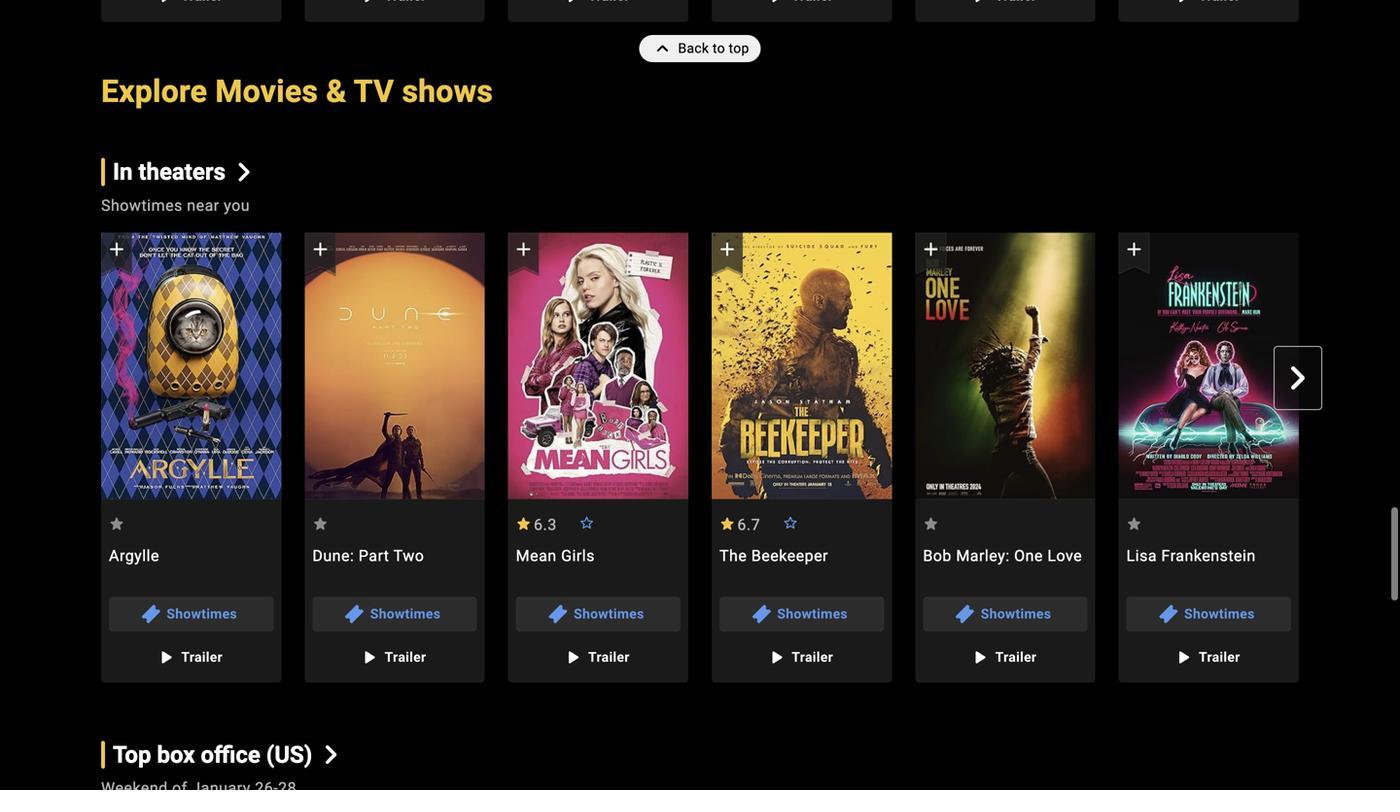 Task type: locate. For each thing, give the bounding box(es) containing it.
1 add image from the left
[[105, 238, 128, 261]]

3 star inline image from the left
[[1127, 518, 1143, 530]]

showtimes button
[[109, 597, 274, 632], [313, 597, 477, 632], [516, 597, 681, 632], [720, 597, 885, 632], [924, 597, 1088, 632], [1127, 597, 1292, 632]]

group
[[78, 233, 1401, 687], [101, 233, 281, 500], [305, 233, 485, 500], [508, 233, 689, 683], [508, 233, 689, 500], [712, 233, 892, 683], [712, 233, 892, 500], [916, 233, 1096, 500], [1119, 233, 1300, 500], [1323, 233, 1401, 683]]

2 horizontal spatial add image
[[1123, 238, 1147, 261]]

ticket image down mean girls
[[547, 603, 570, 626]]

trailer button down mean girls link
[[552, 640, 646, 675]]

top
[[113, 742, 151, 769]]

1 horizontal spatial ticket image
[[750, 603, 774, 626]]

trailer button for lisa frankenstein
[[1163, 640, 1257, 675]]

showtimes button down bob marley: one love "link" at the right bottom of page
[[924, 597, 1088, 632]]

2 ticket image from the left
[[547, 603, 570, 626]]

star border inline image up girls
[[579, 517, 595, 530]]

1 add image from the left
[[716, 238, 739, 261]]

5 trailer button from the left
[[959, 640, 1053, 675]]

4 trailer from the left
[[792, 650, 834, 666]]

showtimes down mean girls link
[[574, 606, 645, 622]]

showtimes button down "argylle" link
[[109, 597, 274, 632]]

trailer button inside "argylle" group
[[144, 640, 238, 675]]

play arrow image inside lisa frankenstein "group"
[[1172, 646, 1196, 670]]

0 horizontal spatial chevron right inline image
[[235, 163, 254, 182]]

star inline image
[[109, 518, 125, 530], [720, 518, 735, 530], [1127, 518, 1143, 530]]

play arrow image
[[154, 0, 177, 8], [358, 0, 381, 8], [561, 0, 585, 8], [765, 0, 788, 8], [969, 0, 992, 8], [154, 646, 177, 670], [561, 646, 585, 670], [765, 646, 788, 670], [969, 646, 992, 670]]

star inline image for lisa frankenstein
[[1127, 518, 1143, 530]]

showtimes inside dune: part two group
[[370, 606, 441, 622]]

2 ticket image from the left
[[750, 603, 774, 626]]

trailer button down 'the beekeeper' link
[[755, 640, 849, 675]]

2 horizontal spatial add image
[[512, 238, 536, 261]]

trailer down 'the beekeeper' link
[[792, 650, 834, 666]]

(us)
[[266, 742, 313, 769]]

trailer for mean girls
[[589, 650, 630, 666]]

4 showtimes button from the left
[[720, 597, 885, 632]]

showtimes for the beekeeper
[[778, 606, 848, 622]]

add image
[[716, 238, 739, 261], [920, 238, 943, 261], [1123, 238, 1147, 261]]

the
[[720, 547, 747, 566]]

play arrow image inside bob marley: one love group
[[969, 646, 992, 670]]

ticket image down lisa frankenstein
[[1158, 603, 1181, 626]]

showtimes button down "lisa frankenstein" link
[[1127, 597, 1292, 632]]

the beekeeper image
[[712, 233, 892, 500]]

showtimes button for argylle
[[109, 597, 274, 632]]

1 horizontal spatial star inline image
[[720, 518, 735, 530]]

play arrow image inside dune: part two group
[[358, 646, 381, 670]]

4 trailer button from the left
[[755, 640, 849, 675]]

2 horizontal spatial star inline image
[[1127, 518, 1143, 530]]

star inline image up lisa
[[1127, 518, 1143, 530]]

box
[[157, 742, 195, 769]]

showtimes button inside lisa frankenstein "group"
[[1127, 597, 1292, 632]]

1 horizontal spatial add image
[[309, 238, 332, 261]]

trailer for the beekeeper
[[792, 650, 834, 666]]

trailer button
[[144, 640, 238, 675], [348, 640, 442, 675], [552, 640, 646, 675], [755, 640, 849, 675], [959, 640, 1053, 675], [1163, 640, 1257, 675]]

5 trailer from the left
[[996, 650, 1037, 666]]

the beekeeper
[[720, 547, 829, 566]]

frankenstein
[[1162, 547, 1257, 566]]

2 trailer button from the left
[[348, 640, 442, 675]]

ticket image down dune: part two
[[343, 603, 367, 626]]

3 add image from the left
[[1123, 238, 1147, 261]]

explore
[[101, 74, 207, 110]]

trailer inside bob marley: one love group
[[996, 650, 1037, 666]]

star inline image left 6.7
[[720, 518, 735, 530]]

3 star inline image from the left
[[924, 518, 939, 530]]

trailer down mean girls link
[[589, 650, 630, 666]]

3 showtimes button from the left
[[516, 597, 681, 632]]

2 trailer from the left
[[385, 650, 426, 666]]

star inline image up dune:
[[313, 518, 328, 530]]

in theaters
[[113, 158, 226, 186]]

showtimes button inside "argylle" group
[[109, 597, 274, 632]]

argylle image
[[101, 233, 281, 500]]

star border inline image
[[579, 517, 595, 530], [783, 517, 799, 530]]

showtimes down the dune: part two "link"
[[370, 606, 441, 622]]

3 trailer button from the left
[[552, 640, 646, 675]]

trailer down "argylle" link
[[181, 650, 223, 666]]

1 horizontal spatial chevron right inline image
[[1287, 367, 1310, 390]]

chevron right inline image inside "in theaters" link
[[235, 163, 254, 182]]

6 showtimes button from the left
[[1127, 597, 1292, 632]]

trailer button inside bob marley: one love group
[[959, 640, 1053, 675]]

0 horizontal spatial add image
[[716, 238, 739, 261]]

trailer button inside lisa frankenstein "group"
[[1163, 640, 1257, 675]]

showtimes button down mean girls link
[[516, 597, 681, 632]]

theaters
[[139, 158, 226, 186]]

3 ticket image from the left
[[954, 603, 977, 626]]

showtimes down "argylle" link
[[167, 606, 237, 622]]

6 trailer button from the left
[[1163, 640, 1257, 675]]

play arrow image inside group
[[765, 646, 788, 670]]

trailer button down bob marley: one love "link" at the right bottom of page
[[959, 640, 1053, 675]]

3 trailer from the left
[[589, 650, 630, 666]]

showtimes inside bob marley: one love group
[[981, 606, 1052, 622]]

bob
[[924, 547, 952, 566]]

1 star border inline image from the left
[[579, 517, 595, 530]]

0 vertical spatial chevron right inline image
[[235, 163, 254, 182]]

star inline image inside dune: part two group
[[313, 518, 328, 530]]

star inline image up bob
[[924, 518, 939, 530]]

dune: part two
[[313, 547, 425, 566]]

showtimes down 'the beekeeper' link
[[778, 606, 848, 622]]

showtimes button inside bob marley: one love group
[[924, 597, 1088, 632]]

lisa
[[1127, 547, 1158, 566]]

showtimes for dune: part two
[[370, 606, 441, 622]]

0 horizontal spatial ticket image
[[343, 603, 367, 626]]

ticket image down marley:
[[954, 603, 977, 626]]

trailer down bob marley: one love "link" at the right bottom of page
[[996, 650, 1037, 666]]

showtimes button for the beekeeper
[[720, 597, 885, 632]]

showtimes button for mean girls
[[516, 597, 681, 632]]

ticket image for girls
[[547, 603, 570, 626]]

2 star inline image from the left
[[720, 518, 735, 530]]

1 horizontal spatial star inline image
[[516, 518, 532, 530]]

5 showtimes button from the left
[[924, 597, 1088, 632]]

showtimes for lisa frankenstein
[[1185, 606, 1256, 622]]

play arrow image
[[1172, 0, 1196, 8], [358, 646, 381, 670], [1172, 646, 1196, 670]]

dune: part two group
[[305, 233, 485, 683]]

top box office (us) link
[[101, 742, 341, 770]]

add image
[[105, 238, 128, 261], [309, 238, 332, 261], [512, 238, 536, 261]]

trailer down "lisa frankenstein" link
[[1200, 650, 1241, 666]]

trailer button down "argylle" link
[[144, 640, 238, 675]]

showtimes button inside dune: part two group
[[313, 597, 477, 632]]

0 horizontal spatial star inline image
[[109, 518, 125, 530]]

play arrow image for dune: part two
[[358, 646, 381, 670]]

1 showtimes button from the left
[[109, 597, 274, 632]]

showtimes inside lisa frankenstein "group"
[[1185, 606, 1256, 622]]

1 horizontal spatial star border inline image
[[783, 517, 799, 530]]

star inline image up the argylle
[[109, 518, 125, 530]]

trailer button for dune: part two
[[348, 640, 442, 675]]

showtimes down "lisa frankenstein" link
[[1185, 606, 1256, 622]]

showtimes button down the dune: part two "link"
[[313, 597, 477, 632]]

trailer inside dune: part two group
[[385, 650, 426, 666]]

trailer button down "lisa frankenstein" link
[[1163, 640, 1257, 675]]

trailer inside "argylle" group
[[181, 650, 223, 666]]

bob marley: one love
[[924, 547, 1083, 566]]

1 star inline image from the left
[[313, 518, 328, 530]]

showtimes near you
[[101, 197, 250, 215]]

showtimes for bob marley: one love
[[981, 606, 1052, 622]]

in theaters link
[[101, 158, 254, 186]]

play arrow image for lisa frankenstein
[[1172, 646, 1196, 670]]

one
[[1015, 547, 1044, 566]]

2 horizontal spatial ticket image
[[954, 603, 977, 626]]

chevron right inline image
[[235, 163, 254, 182], [1287, 367, 1310, 390]]

ticket image for bob marley: one love
[[954, 603, 977, 626]]

2 horizontal spatial star inline image
[[924, 518, 939, 530]]

1 star inline image from the left
[[109, 518, 125, 530]]

lisa frankenstein image
[[1119, 233, 1300, 500]]

showtimes
[[101, 197, 183, 215], [167, 606, 237, 622], [370, 606, 441, 622], [574, 606, 645, 622], [778, 606, 848, 622], [981, 606, 1052, 622], [1185, 606, 1256, 622]]

play arrow image inside "argylle" group
[[154, 646, 177, 670]]

mean girls
[[516, 547, 595, 566]]

add image inside lisa frankenstein "group"
[[1123, 238, 1147, 261]]

0 horizontal spatial add image
[[105, 238, 128, 261]]

1 horizontal spatial add image
[[920, 238, 943, 261]]

ticket image down the argylle
[[140, 603, 163, 626]]

girls
[[561, 547, 595, 566]]

2 horizontal spatial ticket image
[[1158, 603, 1181, 626]]

showtimes down bob marley: one love "link" at the right bottom of page
[[981, 606, 1052, 622]]

trailer inside lisa frankenstein "group"
[[1200, 650, 1241, 666]]

trailer for dune: part two
[[385, 650, 426, 666]]

star inline image
[[313, 518, 328, 530], [516, 518, 532, 530], [924, 518, 939, 530]]

1 trailer button from the left
[[144, 640, 238, 675]]

tv
[[354, 74, 394, 110]]

trailer for argylle
[[181, 650, 223, 666]]

1 ticket image from the left
[[343, 603, 367, 626]]

star inline image for bob marley: one love
[[924, 518, 939, 530]]

trailer button down the dune: part two "link"
[[348, 640, 442, 675]]

showtimes button down 'the beekeeper' link
[[720, 597, 885, 632]]

star border inline image up beekeeper
[[783, 517, 799, 530]]

back
[[679, 40, 709, 56]]

1 trailer from the left
[[181, 650, 223, 666]]

movies
[[215, 74, 318, 110]]

2 add image from the left
[[920, 238, 943, 261]]

ticket image for frankenstein
[[1158, 603, 1181, 626]]

add image for the beekeeper
[[716, 238, 739, 261]]

2 star border inline image from the left
[[783, 517, 799, 530]]

bob marley: one love link
[[916, 547, 1096, 585]]

3 add image from the left
[[512, 238, 536, 261]]

0 horizontal spatial ticket image
[[140, 603, 163, 626]]

ticket image
[[343, 603, 367, 626], [547, 603, 570, 626], [1158, 603, 1181, 626]]

trailer down the dune: part two "link"
[[385, 650, 426, 666]]

dune:
[[313, 547, 354, 566]]

1 horizontal spatial ticket image
[[547, 603, 570, 626]]

add image for dune:
[[309, 238, 332, 261]]

ticket image down the beekeeper
[[750, 603, 774, 626]]

trailer
[[181, 650, 223, 666], [385, 650, 426, 666], [589, 650, 630, 666], [792, 650, 834, 666], [996, 650, 1037, 666], [1200, 650, 1241, 666]]

trailer button inside dune: part two group
[[348, 640, 442, 675]]

2 showtimes button from the left
[[313, 597, 477, 632]]

6 trailer from the left
[[1200, 650, 1241, 666]]

0 horizontal spatial star inline image
[[313, 518, 328, 530]]

showtimes inside "argylle" group
[[167, 606, 237, 622]]

showtimes button for bob marley: one love
[[924, 597, 1088, 632]]

1 ticket image from the left
[[140, 603, 163, 626]]

ticket image
[[140, 603, 163, 626], [750, 603, 774, 626], [954, 603, 977, 626]]

star inline image left 6.3
[[516, 518, 532, 530]]

star inline image for argylle
[[109, 518, 125, 530]]

0 horizontal spatial star border inline image
[[579, 517, 595, 530]]

2 add image from the left
[[309, 238, 332, 261]]

3 ticket image from the left
[[1158, 603, 1181, 626]]



Task type: vqa. For each thing, say whether or not it's contained in the screenshot.
Dune: Part Two ticket icon
yes



Task type: describe. For each thing, give the bounding box(es) containing it.
trailer button for the beekeeper
[[755, 640, 849, 675]]

star border inline image for 6.7
[[783, 517, 799, 530]]

add image for mean
[[512, 238, 536, 261]]

trailer button for bob marley: one love
[[959, 640, 1053, 675]]

lisa frankenstein link
[[1119, 547, 1300, 585]]

showtimes down in
[[101, 197, 183, 215]]

marley:
[[957, 547, 1010, 566]]

2 star inline image from the left
[[516, 518, 532, 530]]

ticket image for part
[[343, 603, 367, 626]]

back to top button
[[640, 35, 761, 62]]

near
[[187, 197, 220, 215]]

6.7
[[738, 516, 761, 534]]

trailer button for argylle
[[144, 640, 238, 675]]

top
[[729, 40, 750, 56]]

beekeeper
[[752, 547, 829, 566]]

two
[[394, 547, 425, 566]]

in
[[113, 158, 133, 186]]

expand less image
[[651, 35, 679, 62]]

love
[[1048, 547, 1083, 566]]

office
[[201, 742, 261, 769]]

mean girls link
[[508, 547, 689, 585]]

explore movies & tv shows
[[101, 74, 493, 110]]

chevron right inline image
[[322, 746, 341, 765]]

argylle link
[[101, 547, 281, 585]]

lisa frankenstein
[[1127, 547, 1257, 566]]

dune: part two link
[[305, 547, 485, 585]]

showtimes button for dune: part two
[[313, 597, 477, 632]]

dune: part two image
[[305, 233, 485, 500]]

you
[[224, 197, 250, 215]]

star border inline image for 6.3
[[579, 517, 595, 530]]

lisa frankenstein group
[[1119, 233, 1300, 683]]

argylle
[[109, 547, 160, 566]]

6.3
[[534, 516, 557, 534]]

to
[[713, 40, 726, 56]]

showtimes for argylle
[[167, 606, 237, 622]]

add image for bob marley: one love
[[920, 238, 943, 261]]

trailer button for mean girls
[[552, 640, 646, 675]]

the beekeeper link
[[712, 547, 892, 585]]

argylle group
[[101, 233, 281, 683]]

add image for lisa frankenstein
[[1123, 238, 1147, 261]]

1 vertical spatial chevron right inline image
[[1287, 367, 1310, 390]]

ticket image for argylle
[[140, 603, 163, 626]]

showtimes button for lisa frankenstein
[[1127, 597, 1292, 632]]

shows
[[402, 74, 493, 110]]

bob marley: one love group
[[916, 233, 1096, 683]]

ticket image for the beekeeper
[[750, 603, 774, 626]]

&
[[326, 74, 347, 110]]

add image inside "argylle" group
[[105, 238, 128, 261]]

trailer for bob marley: one love
[[996, 650, 1037, 666]]

back to top
[[679, 40, 750, 56]]

star inline image for dune: part two
[[313, 518, 328, 530]]

showtimes for mean girls
[[574, 606, 645, 622]]

group containing 6.7
[[712, 233, 892, 683]]

trailer for lisa frankenstein
[[1200, 650, 1241, 666]]

mean girls image
[[508, 233, 689, 500]]

bob marley: one love image
[[916, 233, 1096, 500]]

top box office (us)
[[113, 742, 313, 769]]

mean
[[516, 547, 557, 566]]

part
[[359, 547, 390, 566]]



